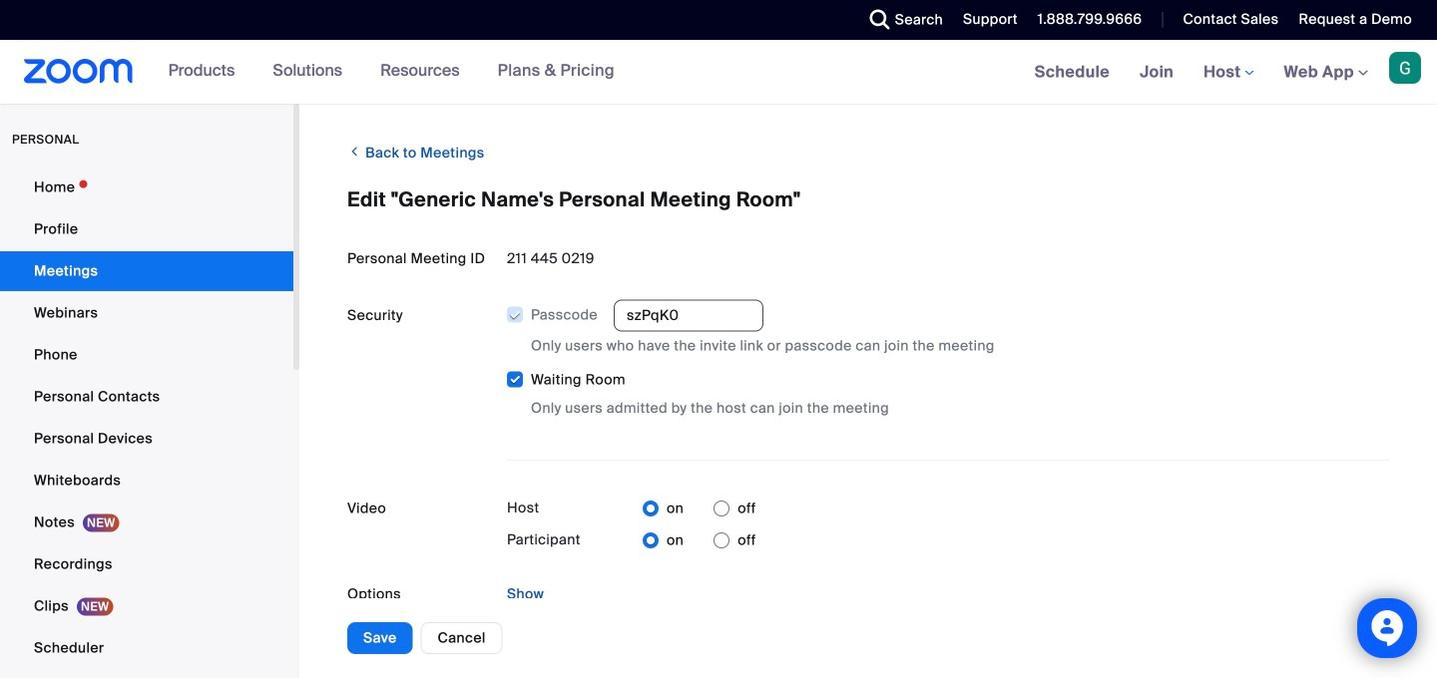 Task type: locate. For each thing, give the bounding box(es) containing it.
left image
[[347, 142, 362, 162]]

banner
[[0, 40, 1438, 105]]

option group
[[643, 493, 756, 525], [643, 525, 756, 557]]

None text field
[[614, 300, 764, 332]]

product information navigation
[[153, 40, 630, 104]]

group
[[506, 300, 1390, 420]]

profile picture image
[[1390, 52, 1422, 84]]

1 option group from the top
[[643, 493, 756, 525]]

zoom logo image
[[24, 59, 133, 84]]



Task type: describe. For each thing, give the bounding box(es) containing it.
personal menu menu
[[0, 168, 294, 679]]

2 option group from the top
[[643, 525, 756, 557]]

meetings navigation
[[1020, 40, 1438, 105]]



Task type: vqa. For each thing, say whether or not it's contained in the screenshot.
bottom One
no



